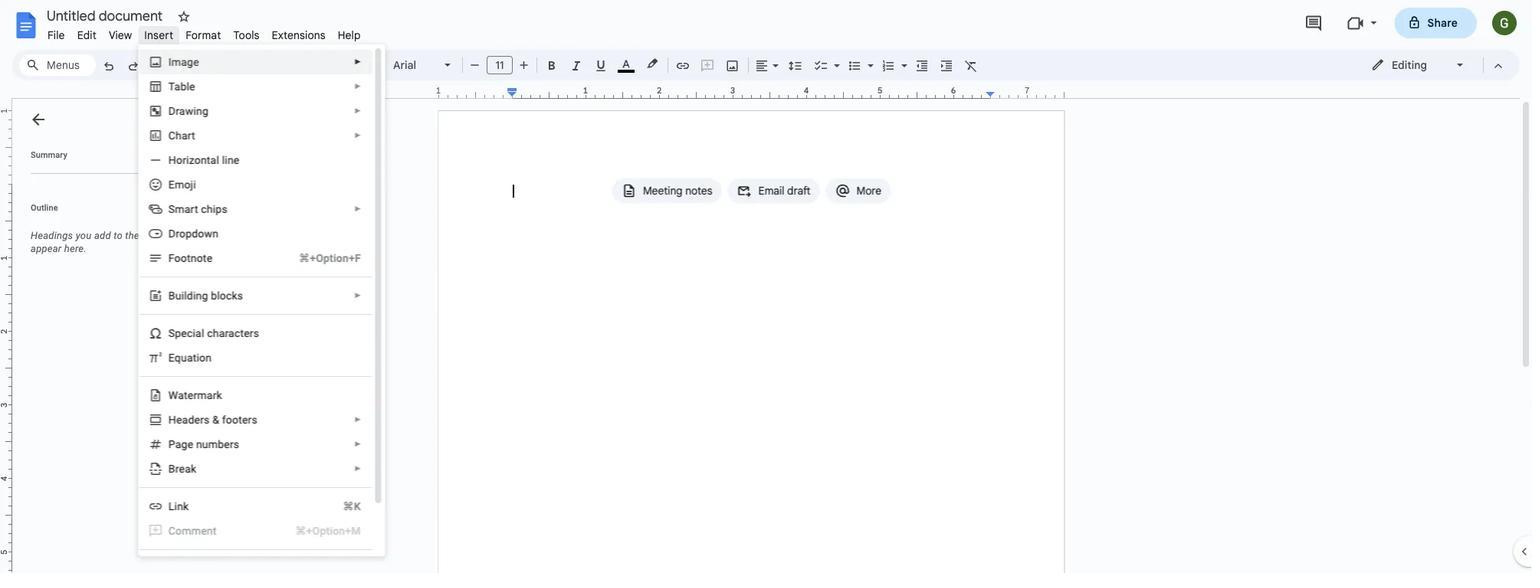 Task type: describe. For each thing, give the bounding box(es) containing it.
menu item inside menu
[[148, 524, 361, 539]]

summary
[[31, 150, 67, 160]]

mage
[[171, 56, 199, 68]]

add
[[94, 230, 111, 242]]

mode and view toolbar
[[1360, 50, 1512, 81]]

insert image image
[[724, 54, 742, 76]]

quation
[[174, 352, 211, 364]]

ote
[[196, 252, 212, 265]]

l ink
[[168, 500, 189, 513]]

left margin image
[[439, 87, 517, 98]]

pa g e numbers
[[168, 438, 239, 451]]

menu bar inside menu bar banner
[[41, 20, 367, 45]]

► for e numbers
[[354, 440, 361, 449]]

dropdown 6 element
[[168, 227, 223, 240]]

file menu item
[[41, 26, 71, 44]]

b
[[168, 289, 175, 302]]

watermark j element
[[168, 389, 227, 402]]

t able
[[168, 80, 195, 93]]

m
[[182, 525, 191, 538]]

ho r izontal line
[[168, 154, 239, 166]]

Star checkbox
[[173, 6, 195, 28]]

smart chips
[[168, 203, 227, 215]]

smart
[[168, 203, 198, 215]]

page numbers g element
[[168, 438, 244, 451]]

main toolbar
[[95, 0, 1028, 435]]

⌘+option+f element
[[280, 251, 361, 266]]

outline heading
[[12, 202, 221, 223]]

headings
[[31, 230, 73, 242]]

l
[[168, 500, 174, 513]]

drawing d element
[[168, 105, 213, 117]]

d rawing
[[168, 105, 208, 117]]

k
[[191, 463, 196, 475]]

line & paragraph spacing image
[[787, 54, 805, 76]]

dropdown
[[168, 227, 218, 240]]

Rename text field
[[41, 6, 172, 25]]

izontal
[[186, 154, 219, 166]]

line
[[222, 154, 239, 166]]

e
[[168, 352, 174, 364]]

d
[[168, 105, 175, 117]]

text color image
[[618, 54, 635, 73]]

b u ilding blocks
[[168, 289, 243, 302]]

ial
[[192, 327, 204, 340]]

the
[[125, 230, 139, 242]]

view
[[109, 28, 132, 42]]

h eaders & footers
[[168, 414, 257, 426]]

help
[[338, 28, 361, 42]]

summary heading
[[31, 149, 67, 161]]

menu bar banner
[[0, 0, 1533, 574]]

foot n ote
[[168, 252, 212, 265]]

editing
[[1393, 58, 1428, 72]]

here.
[[64, 243, 87, 255]]

spe
[[168, 327, 187, 340]]

chips
[[201, 203, 227, 215]]

⌘+option+m
[[295, 525, 361, 538]]

equation e element
[[168, 352, 216, 364]]

⌘+option+m element
[[277, 524, 361, 539]]

arial option
[[393, 54, 436, 76]]

share button
[[1395, 8, 1478, 38]]

characters
[[207, 327, 259, 340]]

n
[[190, 252, 196, 265]]

brea k
[[168, 463, 196, 475]]

extensions
[[272, 28, 326, 42]]

edit menu item
[[71, 26, 103, 44]]

share
[[1428, 16, 1459, 30]]

i
[[168, 56, 171, 68]]

checklist menu image
[[831, 55, 841, 61]]

bulleted list menu image
[[864, 55, 874, 61]]

co
[[168, 525, 182, 538]]

document
[[142, 230, 187, 242]]

Menus field
[[19, 54, 96, 76]]

able
[[174, 80, 195, 93]]

extensions menu item
[[266, 26, 332, 44]]

pa
[[168, 438, 181, 451]]

Font size field
[[487, 56, 519, 75]]

h
[[168, 414, 176, 426]]

&
[[212, 414, 219, 426]]

format menu item
[[180, 26, 227, 44]]

blocks
[[211, 289, 243, 302]]

c
[[187, 327, 192, 340]]



Task type: locate. For each thing, give the bounding box(es) containing it.
view menu item
[[103, 26, 138, 44]]

outline
[[31, 203, 58, 212]]

file
[[48, 28, 65, 42]]

g
[[181, 438, 187, 451]]

image i element
[[168, 56, 203, 68]]

building blocks u element
[[168, 289, 248, 302]]

⌘k
[[343, 500, 361, 513]]

edit
[[77, 28, 97, 42]]

chart q element
[[168, 129, 200, 142]]

to
[[114, 230, 123, 242]]

⌘k element
[[324, 499, 361, 515]]

horizontal line r element
[[168, 154, 244, 166]]

spe c ial characters
[[168, 327, 259, 340]]

► for t able
[[354, 82, 361, 91]]

menu item containing co
[[148, 524, 361, 539]]

r
[[182, 154, 186, 166]]

► for ilding blocks
[[354, 291, 361, 300]]

7 ► from the top
[[354, 416, 361, 424]]

right margin image
[[987, 87, 1064, 98]]

brea
[[168, 463, 191, 475]]

Font size text field
[[488, 56, 512, 74]]

i mage
[[168, 56, 199, 68]]

co m ment
[[168, 525, 216, 538]]

tools
[[233, 28, 260, 42]]

tools menu item
[[227, 26, 266, 44]]

menu bar
[[41, 20, 367, 45]]

e quation
[[168, 352, 211, 364]]

chart
[[168, 129, 195, 142]]

► for i mage
[[354, 58, 361, 66]]

insert menu item
[[138, 26, 180, 44]]

help menu item
[[332, 26, 367, 44]]

6 ► from the top
[[354, 291, 361, 300]]

foot
[[168, 252, 190, 265]]

rawing
[[175, 105, 208, 117]]

ho
[[168, 154, 182, 166]]

appear
[[31, 243, 62, 255]]

headings you add to the document will appear here.
[[31, 230, 205, 255]]

editing button
[[1361, 54, 1477, 77]]

menu
[[133, 0, 385, 574]]

1
[[436, 86, 441, 96]]

menu containing i
[[133, 0, 385, 574]]

will
[[190, 230, 205, 242]]

►
[[354, 58, 361, 66], [354, 82, 361, 91], [354, 107, 361, 115], [354, 131, 361, 140], [354, 205, 361, 214], [354, 291, 361, 300], [354, 416, 361, 424], [354, 440, 361, 449], [354, 465, 361, 474]]

ilding
[[181, 289, 208, 302]]

comment m element
[[168, 525, 221, 538]]

emoji 7 element
[[168, 178, 200, 191]]

emoji
[[168, 178, 196, 191]]

you
[[76, 230, 92, 242]]

watermark
[[168, 389, 222, 402]]

top margin image
[[0, 111, 12, 189]]

footers
[[222, 414, 257, 426]]

9 ► from the top
[[354, 465, 361, 474]]

format
[[186, 28, 221, 42]]

footnote n element
[[168, 252, 217, 265]]

application
[[0, 0, 1533, 574]]

ink
[[174, 500, 189, 513]]

5 ► from the top
[[354, 205, 361, 214]]

numbers
[[196, 438, 239, 451]]

table t element
[[168, 80, 200, 93]]

2 ► from the top
[[354, 82, 361, 91]]

8 ► from the top
[[354, 440, 361, 449]]

t
[[168, 80, 174, 93]]

4 ► from the top
[[354, 131, 361, 140]]

insert
[[144, 28, 173, 42]]

break k element
[[168, 463, 201, 475]]

headers & footers h element
[[168, 414, 262, 426]]

document outline element
[[12, 99, 221, 574]]

eaders
[[176, 414, 209, 426]]

menu item
[[148, 524, 361, 539]]

link l element
[[168, 500, 193, 513]]

e
[[187, 438, 193, 451]]

application containing share
[[0, 0, 1533, 574]]

smart chips z element
[[168, 203, 232, 215]]

► for d rawing
[[354, 107, 361, 115]]

highlight color image
[[644, 54, 661, 73]]

3 ► from the top
[[354, 107, 361, 115]]

► for brea k
[[354, 465, 361, 474]]

u
[[175, 289, 181, 302]]

► for h eaders & footers
[[354, 416, 361, 424]]

menu bar containing file
[[41, 20, 367, 45]]

special characters c element
[[168, 327, 264, 340]]

ment
[[191, 525, 216, 538]]

arial
[[393, 58, 417, 72]]

1 ► from the top
[[354, 58, 361, 66]]

⌘+option+f
[[299, 252, 361, 265]]



Task type: vqa. For each thing, say whether or not it's contained in the screenshot.


